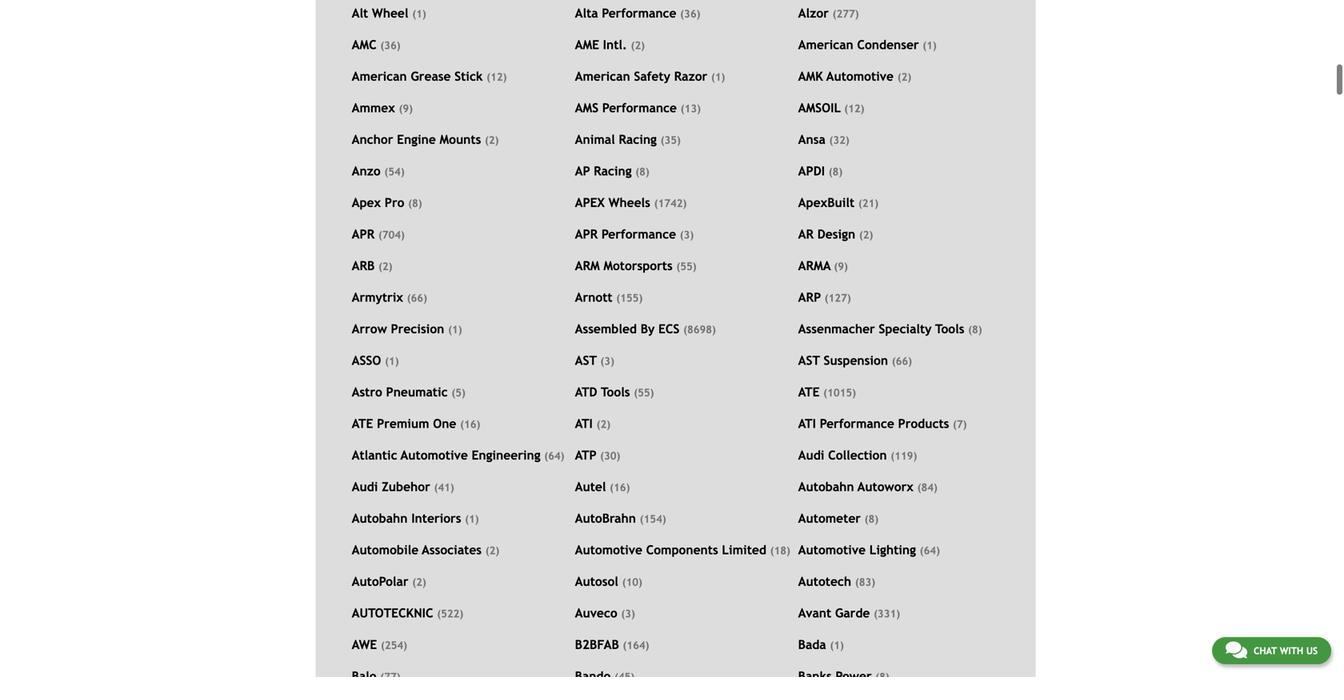 Task type: vqa. For each thing, say whether or not it's contained in the screenshot.
the Specialty
yes



Task type: locate. For each thing, give the bounding box(es) containing it.
0 vertical spatial tools
[[935, 322, 964, 337]]

0 horizontal spatial tools
[[601, 385, 630, 400]]

performance for products
[[820, 417, 894, 431]]

anchor engine mounts (2)
[[352, 132, 499, 147]]

2 horizontal spatial american
[[798, 38, 853, 52]]

zubehor
[[382, 480, 430, 495]]

(1) right razor on the right of page
[[711, 71, 725, 83]]

autobahn up automobile
[[352, 512, 408, 526]]

(9) for arma
[[834, 261, 848, 273]]

0 vertical spatial (36)
[[680, 8, 700, 20]]

(8) right apdi
[[829, 166, 843, 178]]

1 vertical spatial (9)
[[834, 261, 848, 273]]

0 vertical spatial (12)
[[487, 71, 507, 83]]

(55) inside arm motorsports (55)
[[676, 261, 697, 273]]

ate down 'astro'
[[352, 417, 373, 431]]

(1) right precision
[[448, 324, 462, 336]]

ati up atp
[[575, 417, 593, 431]]

astro
[[352, 385, 382, 400]]

0 horizontal spatial (66)
[[407, 292, 427, 305]]

1 horizontal spatial (36)
[[680, 8, 700, 20]]

(55) right atd
[[634, 387, 654, 399]]

(83)
[[855, 577, 875, 589]]

razor
[[674, 69, 707, 84]]

bada (1)
[[798, 638, 844, 653]]

(522)
[[437, 608, 463, 621]]

2 ati from the left
[[798, 417, 816, 431]]

(41)
[[434, 482, 454, 494]]

performance for (36)
[[602, 6, 676, 20]]

(1) inside american condenser (1)
[[923, 39, 937, 52]]

racing
[[619, 132, 657, 147], [594, 164, 632, 178]]

1 vertical spatial (55)
[[634, 387, 654, 399]]

ati performance products (7)
[[798, 417, 967, 431]]

apr up 'arm'
[[575, 227, 598, 242]]

ati down 'ate (1015)'
[[798, 417, 816, 431]]

(2) right arb
[[378, 261, 392, 273]]

apdi (8)
[[798, 164, 843, 178]]

(704)
[[378, 229, 405, 241]]

alzor
[[798, 6, 829, 20]]

american
[[798, 38, 853, 52], [352, 69, 407, 84], [575, 69, 630, 84]]

(36) inside alta performance (36)
[[680, 8, 700, 20]]

autoworx
[[858, 480, 914, 495]]

american down alzor (277)
[[798, 38, 853, 52]]

(8) right pro
[[408, 197, 422, 210]]

(2) right "associates"
[[485, 545, 499, 557]]

assenmacher
[[798, 322, 875, 337]]

(36) right amc
[[380, 39, 401, 52]]

american down 'ame intl. (2)'
[[575, 69, 630, 84]]

design
[[818, 227, 855, 242]]

0 vertical spatial (66)
[[407, 292, 427, 305]]

0 horizontal spatial audi
[[352, 480, 378, 495]]

1 horizontal spatial (64)
[[920, 545, 940, 557]]

intl.
[[603, 38, 627, 52]]

performance up collection
[[820, 417, 894, 431]]

(21)
[[858, 197, 879, 210]]

0 vertical spatial (3)
[[680, 229, 694, 241]]

audi zubehor (41)
[[352, 480, 454, 495]]

pro
[[385, 196, 404, 210]]

1 vertical spatial tools
[[601, 385, 630, 400]]

racing down ams performance (13)
[[619, 132, 657, 147]]

performance up the motorsports
[[602, 227, 676, 242]]

1 horizontal spatial ati
[[798, 417, 816, 431]]

one
[[433, 417, 456, 431]]

racing right ap on the top left of page
[[594, 164, 632, 178]]

0 vertical spatial (16)
[[460, 419, 480, 431]]

avant garde (331)
[[798, 607, 900, 621]]

(16) right autel
[[610, 482, 630, 494]]

autobahn up autometer at right bottom
[[798, 480, 854, 495]]

ast up atd
[[575, 354, 597, 368]]

ast up 'ate (1015)'
[[798, 354, 820, 368]]

(64) inside automotive components limited (18) automotive lighting (64)
[[920, 545, 940, 557]]

1 apr from the left
[[352, 227, 375, 242]]

(1) inside american safety razor (1)
[[711, 71, 725, 83]]

2 apr from the left
[[575, 227, 598, 242]]

ecs
[[658, 322, 680, 337]]

(2) down automobile associates (2)
[[412, 577, 426, 589]]

apr for apr
[[352, 227, 375, 242]]

1 vertical spatial (36)
[[380, 39, 401, 52]]

1 horizontal spatial (3)
[[621, 608, 635, 621]]

alta performance (36)
[[575, 6, 700, 20]]

ammex
[[352, 101, 395, 115]]

(16) inside ate premium one (16)
[[460, 419, 480, 431]]

(3) for ast
[[600, 355, 614, 368]]

apr left (704)
[[352, 227, 375, 242]]

0 vertical spatial audi
[[798, 449, 824, 463]]

(3) inside auveco (3)
[[621, 608, 635, 621]]

1 ati from the left
[[575, 417, 593, 431]]

(2) right 'intl.' in the left top of the page
[[631, 39, 645, 52]]

(36) up razor on the right of page
[[680, 8, 700, 20]]

(16) inside autel (16)
[[610, 482, 630, 494]]

(5)
[[452, 387, 466, 399]]

(1) right wheel
[[412, 8, 426, 20]]

1 vertical spatial (64)
[[920, 545, 940, 557]]

0 horizontal spatial (12)
[[487, 71, 507, 83]]

racing for animal
[[619, 132, 657, 147]]

audi left collection
[[798, 449, 824, 463]]

(64) left atp
[[544, 450, 565, 463]]

(8) inside autometer (8)
[[865, 513, 879, 526]]

1 horizontal spatial ast
[[798, 354, 820, 368]]

pneumatic
[[386, 385, 448, 400]]

performance for (3)
[[602, 227, 676, 242]]

anchor
[[352, 132, 393, 147]]

autosol (10)
[[575, 575, 642, 589]]

1 horizontal spatial (9)
[[834, 261, 848, 273]]

audi for audi collection
[[798, 449, 824, 463]]

1 ast from the left
[[575, 354, 597, 368]]

0 horizontal spatial american
[[352, 69, 407, 84]]

autobahn for autobahn autoworx
[[798, 480, 854, 495]]

1 vertical spatial (12)
[[844, 102, 864, 115]]

american up ammex (9)
[[352, 69, 407, 84]]

(55) right the motorsports
[[676, 261, 697, 273]]

performance for (13)
[[602, 101, 677, 115]]

(66) inside ast suspension (66)
[[892, 355, 912, 368]]

american safety razor (1)
[[575, 69, 725, 84]]

(8) right specialty at the right top
[[968, 324, 982, 336]]

suspension
[[824, 354, 888, 368]]

0 horizontal spatial ast
[[575, 354, 597, 368]]

1 vertical spatial (66)
[[892, 355, 912, 368]]

arrow precision (1)
[[352, 322, 462, 337]]

(12) down amk automotive (2)
[[844, 102, 864, 115]]

1 vertical spatial (3)
[[600, 355, 614, 368]]

(9) right arma
[[834, 261, 848, 273]]

2 horizontal spatial (3)
[[680, 229, 694, 241]]

0 horizontal spatial (3)
[[600, 355, 614, 368]]

2 vertical spatial (3)
[[621, 608, 635, 621]]

comments image
[[1226, 641, 1247, 660]]

(2) down the condenser
[[897, 71, 911, 83]]

(3) inside ast (3)
[[600, 355, 614, 368]]

1 horizontal spatial audi
[[798, 449, 824, 463]]

autometer (8)
[[798, 512, 879, 526]]

wheel
[[372, 6, 408, 20]]

(9) inside arma (9)
[[834, 261, 848, 273]]

bada
[[798, 638, 826, 653]]

(3) down "(1742)" at the top of the page
[[680, 229, 694, 241]]

by
[[641, 322, 655, 337]]

anzo
[[352, 164, 381, 178]]

tools right atd
[[601, 385, 630, 400]]

0 horizontal spatial autobahn
[[352, 512, 408, 526]]

anzo (54)
[[352, 164, 405, 178]]

2 ast from the left
[[798, 354, 820, 368]]

(3) down the (10)
[[621, 608, 635, 621]]

(8) down autobahn autoworx (84)
[[865, 513, 879, 526]]

autobahn
[[798, 480, 854, 495], [352, 512, 408, 526]]

0 horizontal spatial (36)
[[380, 39, 401, 52]]

(12)
[[487, 71, 507, 83], [844, 102, 864, 115]]

0 vertical spatial (55)
[[676, 261, 697, 273]]

american grease stick (12)
[[352, 69, 507, 84]]

armytrix (66)
[[352, 291, 427, 305]]

(64) inside atlantic automotive engineering (64)
[[544, 450, 565, 463]]

1 vertical spatial ate
[[352, 417, 373, 431]]

1 horizontal spatial autobahn
[[798, 480, 854, 495]]

1 horizontal spatial (12)
[[844, 102, 864, 115]]

(66) inside armytrix (66)
[[407, 292, 427, 305]]

apr (704)
[[352, 227, 405, 242]]

1 horizontal spatial american
[[575, 69, 630, 84]]

1 vertical spatial (16)
[[610, 482, 630, 494]]

chat
[[1254, 646, 1277, 657]]

1 horizontal spatial apr
[[575, 227, 598, 242]]

ate left (1015)
[[798, 385, 820, 400]]

(1) right bada at the right of the page
[[830, 640, 844, 652]]

automotive down american condenser (1)
[[827, 69, 894, 84]]

asso (1)
[[352, 354, 399, 368]]

components
[[646, 543, 718, 558]]

0 vertical spatial autobahn
[[798, 480, 854, 495]]

0 horizontal spatial ati
[[575, 417, 593, 431]]

apex
[[575, 196, 605, 210]]

ast (3)
[[575, 354, 614, 368]]

performance down american safety razor (1)
[[602, 101, 677, 115]]

ame intl. (2)
[[575, 38, 645, 52]]

0 horizontal spatial (55)
[[634, 387, 654, 399]]

performance up 'intl.' in the left top of the page
[[602, 6, 676, 20]]

ast
[[575, 354, 597, 368], [798, 354, 820, 368]]

performance
[[602, 6, 676, 20], [602, 101, 677, 115], [602, 227, 676, 242], [820, 417, 894, 431]]

(8) up apex wheels (1742)
[[636, 166, 650, 178]]

(66) down specialty at the right top
[[892, 355, 912, 368]]

0 vertical spatial ate
[[798, 385, 820, 400]]

(9) inside ammex (9)
[[399, 102, 413, 115]]

engine
[[397, 132, 436, 147]]

1 vertical spatial racing
[[594, 164, 632, 178]]

0 horizontal spatial (9)
[[399, 102, 413, 115]]

1 vertical spatial audi
[[352, 480, 378, 495]]

precision
[[391, 322, 444, 337]]

autotecknic (522)
[[352, 607, 463, 621]]

0 horizontal spatial (64)
[[544, 450, 565, 463]]

(64)
[[544, 450, 565, 463], [920, 545, 940, 557]]

0 vertical spatial (9)
[[399, 102, 413, 115]]

(12) inside 'amsoil (12)'
[[844, 102, 864, 115]]

(3) up atd tools (55) at the bottom left of page
[[600, 355, 614, 368]]

(1) right the condenser
[[923, 39, 937, 52]]

(1) inside alt wheel (1)
[[412, 8, 426, 20]]

animal racing (35)
[[575, 132, 681, 147]]

tools
[[935, 322, 964, 337], [601, 385, 630, 400]]

(2)
[[631, 39, 645, 52], [897, 71, 911, 83], [485, 134, 499, 146], [859, 229, 873, 241], [378, 261, 392, 273], [597, 419, 611, 431], [485, 545, 499, 557], [412, 577, 426, 589]]

b2bfab (164)
[[575, 638, 649, 653]]

audi down atlantic
[[352, 480, 378, 495]]

autobahn interiors (1)
[[352, 512, 479, 526]]

(64) right lighting
[[920, 545, 940, 557]]

0 horizontal spatial ate
[[352, 417, 373, 431]]

ati for ati performance products
[[798, 417, 816, 431]]

premium
[[377, 417, 429, 431]]

awe (254)
[[352, 638, 407, 653]]

(1) right asso
[[385, 355, 399, 368]]

0 vertical spatial (64)
[[544, 450, 565, 463]]

(1) inside asso (1)
[[385, 355, 399, 368]]

(1) right interiors
[[465, 513, 479, 526]]

1 horizontal spatial (16)
[[610, 482, 630, 494]]

(155)
[[616, 292, 643, 305]]

(2) up atp (30)
[[597, 419, 611, 431]]

chat with us
[[1254, 646, 1318, 657]]

auveco
[[575, 607, 617, 621]]

(16) right one
[[460, 419, 480, 431]]

(1) inside bada (1)
[[830, 640, 844, 652]]

autel (16)
[[575, 480, 630, 495]]

1 horizontal spatial ate
[[798, 385, 820, 400]]

(12) right stick
[[487, 71, 507, 83]]

(8) inside apdi (8)
[[829, 166, 843, 178]]

(2) inside automobile associates (2)
[[485, 545, 499, 557]]

(119)
[[891, 450, 917, 463]]

1 vertical spatial autobahn
[[352, 512, 408, 526]]

1 horizontal spatial (66)
[[892, 355, 912, 368]]

autotech
[[798, 575, 851, 589]]

0 horizontal spatial (16)
[[460, 419, 480, 431]]

(55) inside atd tools (55)
[[634, 387, 654, 399]]

tools right specialty at the right top
[[935, 322, 964, 337]]

american condenser (1)
[[798, 38, 937, 52]]

(2) right design
[[859, 229, 873, 241]]

ap racing (8)
[[575, 164, 650, 178]]

0 vertical spatial racing
[[619, 132, 657, 147]]

(66) up precision
[[407, 292, 427, 305]]

(1) inside autobahn interiors (1)
[[465, 513, 479, 526]]

(2) inside ar design (2)
[[859, 229, 873, 241]]

amk automotive (2)
[[798, 69, 911, 84]]

(18)
[[770, 545, 790, 557]]

(2) right the mounts
[[485, 134, 499, 146]]

1 horizontal spatial tools
[[935, 322, 964, 337]]

(9) right ammex at the top of the page
[[399, 102, 413, 115]]

0 horizontal spatial apr
[[352, 227, 375, 242]]

apexbuilt (21)
[[798, 196, 879, 210]]

1 horizontal spatial (55)
[[676, 261, 697, 273]]

asso
[[352, 354, 381, 368]]



Task type: describe. For each thing, give the bounding box(es) containing it.
autotecknic
[[352, 607, 433, 621]]

(8698)
[[683, 324, 716, 336]]

atlantic
[[352, 449, 397, 463]]

(2) inside amk automotive (2)
[[897, 71, 911, 83]]

(2) inside arb (2)
[[378, 261, 392, 273]]

automotive components limited (18) automotive lighting (64)
[[575, 543, 940, 558]]

autotech (83)
[[798, 575, 875, 589]]

arma
[[798, 259, 831, 273]]

stick
[[455, 69, 483, 84]]

(8) inside apex pro (8)
[[408, 197, 422, 210]]

(1) inside the arrow precision (1)
[[448, 324, 462, 336]]

autosol
[[575, 575, 618, 589]]

(8) inside assenmacher specialty tools (8)
[[968, 324, 982, 336]]

autopolar
[[352, 575, 408, 589]]

arp (127)
[[798, 291, 851, 305]]

(3) inside apr performance (3)
[[680, 229, 694, 241]]

b2bfab
[[575, 638, 619, 653]]

ansa
[[798, 132, 826, 147]]

american for american safety razor
[[575, 69, 630, 84]]

(2) inside autopolar (2)
[[412, 577, 426, 589]]

arp
[[798, 291, 821, 305]]

awe
[[352, 638, 377, 653]]

ati for ati
[[575, 417, 593, 431]]

ams performance (13)
[[575, 101, 701, 115]]

apr for apr performance
[[575, 227, 598, 242]]

arnott (155)
[[575, 291, 643, 305]]

ati (2)
[[575, 417, 611, 431]]

automotive up autosol (10)
[[575, 543, 642, 558]]

audi for audi zubehor
[[352, 480, 378, 495]]

(2) inside anchor engine mounts (2)
[[485, 134, 499, 146]]

associates
[[422, 543, 482, 558]]

ar design (2)
[[798, 227, 873, 242]]

audi collection (119)
[[798, 449, 917, 463]]

specialty
[[879, 322, 932, 337]]

apex
[[352, 196, 381, 210]]

apdi
[[798, 164, 825, 178]]

automobile associates (2)
[[352, 543, 499, 558]]

(2) inside 'ame intl. (2)'
[[631, 39, 645, 52]]

limited
[[722, 543, 766, 558]]

(127)
[[825, 292, 851, 305]]

safety
[[634, 69, 670, 84]]

assembled by ecs (8698)
[[575, 322, 716, 337]]

atlantic automotive engineering (64)
[[352, 449, 565, 463]]

ams
[[575, 101, 599, 115]]

avant
[[798, 607, 831, 621]]

(1742)
[[654, 197, 687, 210]]

ast for ast suspension
[[798, 354, 820, 368]]

collection
[[828, 449, 887, 463]]

alzor (277)
[[798, 6, 859, 20]]

arb
[[352, 259, 375, 273]]

apexbuilt
[[798, 196, 855, 210]]

wheels
[[609, 196, 650, 210]]

arrow
[[352, 322, 387, 337]]

(13)
[[681, 102, 701, 115]]

automotive down one
[[401, 449, 468, 463]]

(55) for arm motorsports
[[676, 261, 697, 273]]

american for american grease stick
[[352, 69, 407, 84]]

motorsports
[[604, 259, 673, 273]]

animal
[[575, 132, 615, 147]]

(254)
[[381, 640, 407, 652]]

assembled
[[575, 322, 637, 337]]

(8) inside ap racing (8)
[[636, 166, 650, 178]]

atp (30)
[[575, 449, 620, 463]]

ate for ate premium one
[[352, 417, 373, 431]]

apr performance (3)
[[575, 227, 694, 242]]

(3) for auveco
[[621, 608, 635, 621]]

astro pneumatic (5)
[[352, 385, 466, 400]]

autobahn for autobahn interiors
[[352, 512, 408, 526]]

(10)
[[622, 577, 642, 589]]

condenser
[[857, 38, 919, 52]]

atd tools (55)
[[575, 385, 654, 400]]

apex pro (8)
[[352, 196, 422, 210]]

alt wheel (1)
[[352, 6, 426, 20]]

alt
[[352, 6, 368, 20]]

auveco (3)
[[575, 607, 635, 621]]

autobrahn (154)
[[575, 512, 666, 526]]

(164)
[[623, 640, 649, 652]]

autopolar (2)
[[352, 575, 426, 589]]

ate (1015)
[[798, 385, 856, 400]]

arm motorsports (55)
[[575, 259, 697, 273]]

(331)
[[874, 608, 900, 621]]

arma (9)
[[798, 259, 848, 273]]

autobrahn
[[575, 512, 636, 526]]

(55) for atd tools
[[634, 387, 654, 399]]

armytrix
[[352, 291, 403, 305]]

(9) for ammex
[[399, 102, 413, 115]]

(36) inside amc (36)
[[380, 39, 401, 52]]

ate for ate
[[798, 385, 820, 400]]

lighting
[[869, 543, 916, 558]]

us
[[1306, 646, 1318, 657]]

arnott
[[575, 291, 613, 305]]

ate premium one (16)
[[352, 417, 480, 431]]

(54)
[[384, 166, 405, 178]]

(2) inside ati (2)
[[597, 419, 611, 431]]

(12) inside american grease stick (12)
[[487, 71, 507, 83]]

atp
[[575, 449, 597, 463]]

products
[[898, 417, 949, 431]]

ast for ast
[[575, 354, 597, 368]]

(32)
[[829, 134, 850, 146]]

(7)
[[953, 419, 967, 431]]

racing for ap
[[594, 164, 632, 178]]

american for american condenser
[[798, 38, 853, 52]]

automotive down autometer at right bottom
[[798, 543, 866, 558]]

assenmacher specialty tools (8)
[[798, 322, 982, 337]]

autobahn autoworx (84)
[[798, 480, 938, 495]]

(154)
[[640, 513, 666, 526]]

amsoil (12)
[[798, 101, 864, 115]]



